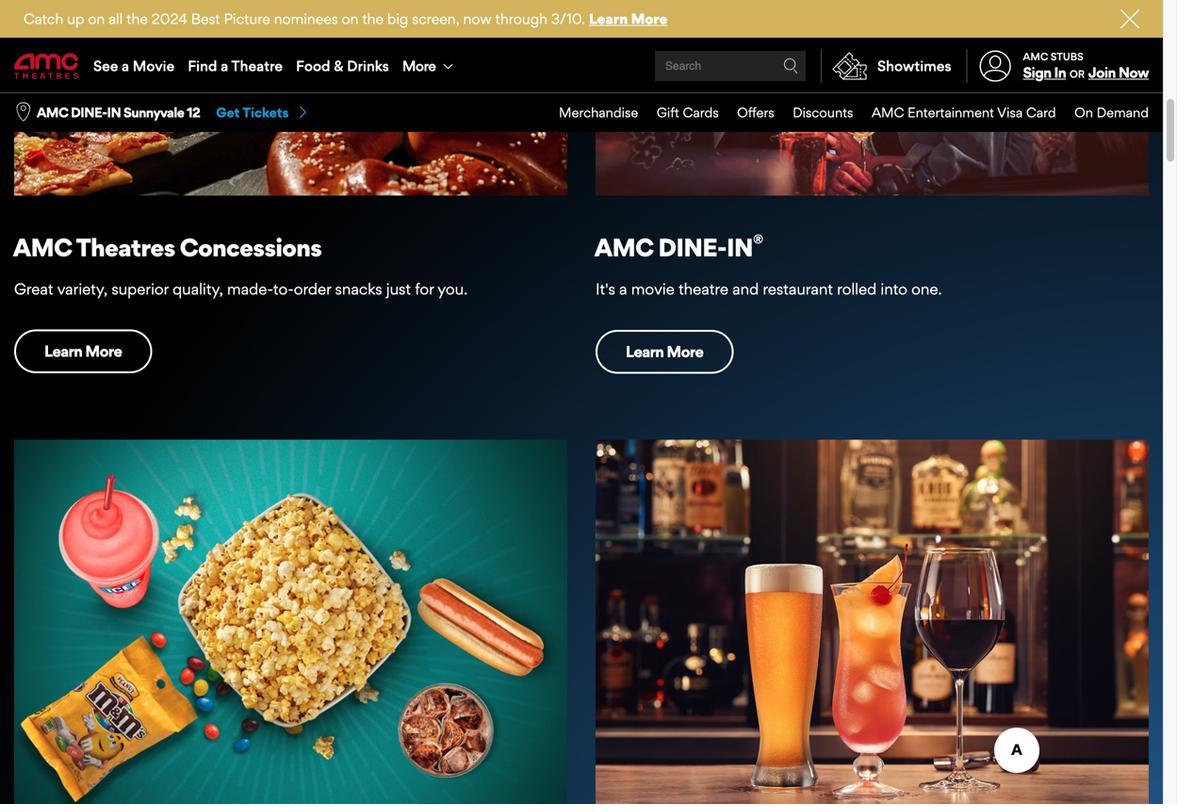 Task type: locate. For each thing, give the bounding box(es) containing it.
sign
[[1023, 64, 1052, 81]]

the right 'all'
[[127, 10, 148, 27]]

entertainment
[[908, 104, 995, 121]]

0 vertical spatial in
[[107, 104, 121, 121]]

demand
[[1097, 104, 1149, 121]]

dine-
[[71, 104, 107, 121], [658, 233, 727, 263]]

0 vertical spatial menu
[[0, 40, 1163, 92]]

0 horizontal spatial a
[[122, 57, 129, 74]]

sign in button
[[1023, 64, 1066, 81]]

it's
[[596, 280, 615, 299]]

get tickets link
[[216, 104, 310, 121]]

through
[[495, 10, 548, 27]]

feature fare image
[[14, 0, 568, 196]]

offers
[[737, 104, 775, 121]]

learn more link down variety,
[[14, 330, 152, 373]]

get
[[216, 104, 240, 121]]

amc
[[1023, 50, 1049, 63], [872, 104, 904, 121], [37, 104, 68, 121], [13, 232, 72, 262], [595, 233, 654, 263]]

more button
[[396, 40, 464, 92]]

showtimes image
[[822, 49, 878, 83]]

dine- up theatre
[[658, 233, 727, 263]]

1 horizontal spatial the
[[362, 10, 384, 27]]

nominees
[[274, 10, 338, 27]]

menu down showtimes image
[[541, 93, 1149, 132]]

great
[[14, 279, 53, 298]]

amc for amc dine-in ®
[[595, 233, 654, 263]]

amc stubs sign in or join now
[[1023, 50, 1149, 81]]

1 vertical spatial dine-
[[658, 233, 727, 263]]

join
[[1089, 64, 1116, 81]]

merchandise link
[[541, 93, 638, 132]]

3/10.
[[551, 10, 586, 27]]

a right it's
[[619, 280, 627, 299]]

tickets
[[242, 104, 289, 121]]

learn more link for amc theatres concessions
[[14, 330, 152, 373]]

get tickets
[[216, 104, 289, 121]]

more down variety,
[[85, 342, 122, 361]]

learn down variety,
[[44, 342, 82, 361]]

discounts
[[793, 104, 854, 121]]

learn more link
[[589, 10, 668, 27], [14, 330, 152, 373], [596, 330, 734, 374]]

in left the sunnyvale
[[107, 104, 121, 121]]

amc for amc entertainment visa card
[[872, 104, 904, 121]]

made-
[[227, 279, 273, 298]]

learn more link for amc dine-in
[[596, 330, 734, 374]]

0 horizontal spatial the
[[127, 10, 148, 27]]

now
[[463, 10, 492, 27]]

amc dine-in sunnyvale 12
[[37, 104, 200, 121]]

a
[[122, 57, 129, 74], [221, 57, 228, 74], [619, 280, 627, 299]]

join now button
[[1089, 64, 1149, 81]]

dine- inside button
[[71, 104, 107, 121]]

in inside amc dine-in sunnyvale 12 button
[[107, 104, 121, 121]]

amc dine-in ®
[[595, 230, 763, 263]]

1 horizontal spatial dine-
[[658, 233, 727, 263]]

merchandise
[[559, 104, 638, 121]]

1 vertical spatial in
[[727, 233, 753, 263]]

a right find
[[221, 57, 228, 74]]

0 horizontal spatial dine-
[[71, 104, 107, 121]]

drinks
[[347, 57, 389, 74]]

one.
[[912, 280, 942, 299]]

great variety, superior quality, made-to-order snacks just for you.
[[14, 279, 468, 298]]

menu containing merchandise
[[541, 93, 1149, 132]]

in up and
[[727, 233, 753, 263]]

the
[[127, 10, 148, 27], [362, 10, 384, 27]]

restaurant
[[763, 280, 833, 299]]

in
[[1055, 64, 1066, 81]]

1 on from the left
[[88, 10, 105, 27]]

sunnyvale
[[124, 104, 184, 121]]

movie
[[133, 57, 175, 74]]

1 learn more from the left
[[44, 342, 122, 361]]

on
[[1075, 104, 1094, 121]]

a right see
[[122, 57, 129, 74]]

amc inside amc stubs sign in or join now
[[1023, 50, 1049, 63]]

find
[[188, 57, 217, 74]]

find a theatre
[[188, 57, 283, 74]]

more down screen,
[[402, 57, 436, 74]]

dine- for amc dine-in sunnyvale 12
[[71, 104, 107, 121]]

learn down movie
[[626, 342, 664, 361]]

1 horizontal spatial on
[[342, 10, 359, 27]]

amc entertainment visa card link
[[854, 93, 1056, 132]]

amc dine-in sunnyvale 12 button
[[37, 103, 200, 122]]

amc inside amc dine-in ®
[[595, 233, 654, 263]]

gift cards
[[657, 104, 719, 121]]

dine- down see
[[71, 104, 107, 121]]

more right 3/10.
[[631, 10, 668, 27]]

on
[[88, 10, 105, 27], [342, 10, 359, 27]]

or
[[1070, 68, 1085, 80]]

catch
[[24, 10, 63, 27]]

the left big
[[362, 10, 384, 27]]

showtimes
[[878, 57, 952, 74]]

in inside amc dine-in ®
[[727, 233, 753, 263]]

and
[[733, 280, 759, 299]]

&
[[334, 57, 344, 74]]

on demand link
[[1056, 93, 1149, 132]]

on right nominees
[[342, 10, 359, 27]]

sign in or join amc stubs element
[[967, 40, 1149, 92]]

learn more down movie
[[626, 342, 704, 361]]

big
[[387, 10, 409, 27]]

learn more link down movie
[[596, 330, 734, 374]]

dine- inside amc dine-in ®
[[658, 233, 727, 263]]

1 vertical spatial menu
[[541, 93, 1149, 132]]

learn more for amc theatres concessions
[[44, 342, 122, 361]]

amc inside button
[[37, 104, 68, 121]]

see a movie
[[93, 57, 175, 74]]

12
[[187, 104, 200, 121]]

1 horizontal spatial in
[[727, 233, 753, 263]]

on left 'all'
[[88, 10, 105, 27]]

learn
[[589, 10, 628, 27], [44, 342, 82, 361], [626, 342, 664, 361]]

amc logo image
[[14, 53, 80, 79], [14, 53, 80, 79]]

food & drinks link
[[289, 40, 396, 92]]

amc dine-in theatres image
[[596, 0, 1149, 196]]

theatre
[[231, 57, 283, 74]]

0 vertical spatial dine-
[[71, 104, 107, 121]]

0 horizontal spatial in
[[107, 104, 121, 121]]

for
[[415, 279, 434, 298]]

cards
[[683, 104, 719, 121]]

order
[[294, 279, 331, 298]]

0 horizontal spatial learn more
[[44, 342, 122, 361]]

more inside button
[[402, 57, 436, 74]]

menu up merchandise link
[[0, 40, 1163, 92]]

learn more link right 3/10.
[[589, 10, 668, 27]]

2 horizontal spatial a
[[619, 280, 627, 299]]

in
[[107, 104, 121, 121], [727, 233, 753, 263]]

0 horizontal spatial on
[[88, 10, 105, 27]]

learn more
[[44, 342, 122, 361], [626, 342, 704, 361]]

concessions
[[180, 232, 322, 262]]

catch up on all the 2024 best picture nominees on the big screen, now through 3/10. learn more
[[24, 10, 668, 27]]

screen,
[[412, 10, 460, 27]]

1 horizontal spatial a
[[221, 57, 228, 74]]

1 horizontal spatial learn more
[[626, 342, 704, 361]]

more
[[631, 10, 668, 27], [402, 57, 436, 74], [85, 342, 122, 361], [667, 342, 704, 361]]

learn more down variety,
[[44, 342, 122, 361]]

more down theatre
[[667, 342, 704, 361]]

visa
[[998, 104, 1023, 121]]

menu
[[0, 40, 1163, 92], [541, 93, 1149, 132]]

2 learn more from the left
[[626, 342, 704, 361]]

dine- for amc dine-in ®
[[658, 233, 727, 263]]

in for amc dine-in sunnyvale 12
[[107, 104, 121, 121]]



Task type: describe. For each thing, give the bounding box(es) containing it.
discounts link
[[775, 93, 854, 132]]

theatres
[[76, 232, 175, 262]]

to-
[[273, 279, 294, 298]]

it's a movie theatre and restaurant rolled into one.
[[596, 280, 942, 299]]

amc for amc theatres concessions
[[13, 232, 72, 262]]

quality,
[[173, 279, 223, 298]]

macguffins image
[[596, 440, 1149, 804]]

into
[[881, 280, 908, 299]]

snacks
[[335, 279, 382, 298]]

amc theatres concessions
[[13, 232, 322, 262]]

on demand
[[1075, 104, 1149, 121]]

up
[[67, 10, 84, 27]]

movie
[[631, 280, 675, 299]]

1 the from the left
[[127, 10, 148, 27]]

a for movie
[[619, 280, 627, 299]]

showtimes link
[[821, 49, 952, 83]]

see
[[93, 57, 118, 74]]

gift cards link
[[638, 93, 719, 132]]

user profile image
[[969, 50, 1022, 82]]

learn more for amc dine-in
[[626, 342, 704, 361]]

learn right 3/10.
[[589, 10, 628, 27]]

2 on from the left
[[342, 10, 359, 27]]

see a movie link
[[87, 40, 181, 92]]

theatre
[[679, 280, 729, 299]]

2024
[[152, 10, 187, 27]]

learn for amc dine-in
[[626, 342, 664, 361]]

®
[[753, 230, 763, 253]]

now
[[1119, 64, 1149, 81]]

superior
[[112, 279, 169, 298]]

in for amc dine-in ®
[[727, 233, 753, 263]]

submit search icon image
[[783, 58, 799, 74]]

variety,
[[57, 279, 108, 298]]

amc for amc stubs sign in or join now
[[1023, 50, 1049, 63]]

2 the from the left
[[362, 10, 384, 27]]

gift
[[657, 104, 680, 121]]

menu containing more
[[0, 40, 1163, 92]]

a for theatre
[[221, 57, 228, 74]]

food & drinks
[[296, 57, 389, 74]]

learn for amc theatres concessions
[[44, 342, 82, 361]]

amc classic image
[[14, 440, 568, 804]]

close this dialog image
[[1130, 746, 1149, 765]]

amc for amc dine-in sunnyvale 12
[[37, 104, 68, 121]]

search the AMC website text field
[[663, 59, 783, 73]]

card
[[1027, 104, 1056, 121]]

stubs
[[1051, 50, 1084, 63]]

find a theatre link
[[181, 40, 289, 92]]

rolled
[[837, 280, 877, 299]]

food
[[296, 57, 331, 74]]

just
[[386, 279, 411, 298]]

you.
[[438, 279, 468, 298]]

best
[[191, 10, 220, 27]]

all
[[109, 10, 123, 27]]

amc entertainment visa card
[[872, 104, 1056, 121]]

offers link
[[719, 93, 775, 132]]

a for movie
[[122, 57, 129, 74]]

picture
[[224, 10, 270, 27]]



Task type: vqa. For each thing, say whether or not it's contained in the screenshot.
Great variety, superior quality, made-to-order snacks just for you.
yes



